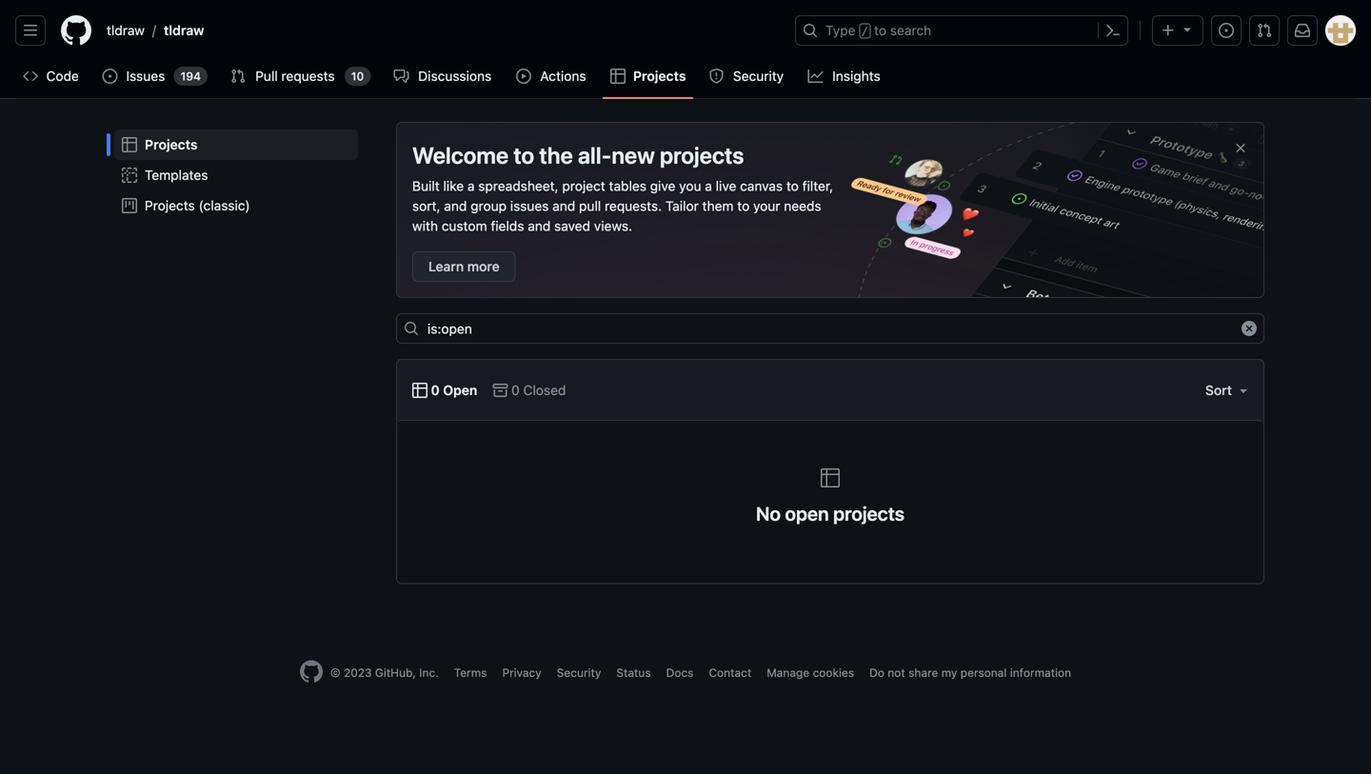 Task type: vqa. For each thing, say whether or not it's contained in the screenshot.
EXPLORE element
no



Task type: locate. For each thing, give the bounding box(es) containing it.
projects
[[660, 142, 744, 169], [833, 502, 905, 525]]

0 horizontal spatial issue opened image
[[102, 69, 117, 84]]

play image
[[516, 69, 531, 84]]

0 horizontal spatial projects
[[660, 142, 744, 169]]

code image
[[23, 69, 38, 84]]

0 vertical spatial projects
[[660, 142, 744, 169]]

actions link
[[509, 62, 595, 90]]

a
[[467, 178, 475, 194], [705, 178, 712, 194]]

issues
[[510, 198, 549, 214]]

clear image
[[1242, 321, 1257, 336]]

close image
[[1233, 140, 1248, 156]]

your
[[753, 198, 780, 214]]

my
[[942, 666, 957, 679]]

shield image
[[709, 69, 724, 84]]

1 horizontal spatial tldraw
[[164, 22, 204, 38]]

fields
[[491, 218, 524, 234]]

homepage image
[[61, 15, 91, 46], [300, 660, 323, 683]]

2 0 from the left
[[511, 382, 520, 398]]

github,
[[375, 666, 416, 679]]

to
[[874, 22, 887, 38], [514, 142, 534, 169], [786, 178, 799, 194], [737, 198, 750, 214]]

1 horizontal spatial /
[[862, 25, 868, 38]]

table image up the project template image
[[122, 137, 137, 152]]

docs link
[[666, 666, 694, 679]]

2 tldraw link from the left
[[156, 15, 212, 46]]

1 vertical spatial security link
[[557, 666, 601, 679]]

0 vertical spatial issue opened image
[[1219, 23, 1234, 38]]

open
[[785, 502, 829, 525]]

pull
[[579, 198, 601, 214]]

0 vertical spatial list
[[99, 15, 784, 46]]

requests
[[281, 68, 335, 84]]

graph image
[[808, 69, 823, 84]]

and
[[444, 198, 467, 214], [553, 198, 575, 214], [528, 218, 551, 234]]

cookies
[[813, 666, 854, 679]]

type
[[826, 22, 856, 38]]

insights
[[833, 68, 881, 84]]

to up needs
[[786, 178, 799, 194]]

do
[[870, 666, 885, 679]]

homepage image up code
[[61, 15, 91, 46]]

0 horizontal spatial git pull request image
[[230, 69, 246, 84]]

templates link
[[114, 160, 358, 190]]

1 horizontal spatial tldraw link
[[156, 15, 212, 46]]

0 vertical spatial security link
[[701, 62, 793, 90]]

2023
[[344, 666, 372, 679]]

1 vertical spatial security
[[557, 666, 601, 679]]

/ for tldraw
[[152, 22, 156, 38]]

issue opened image left issues on the top of the page
[[102, 69, 117, 84]]

2 horizontal spatial and
[[553, 198, 575, 214]]

10
[[351, 70, 364, 83]]

/ inside type / to search
[[862, 25, 868, 38]]

security link left graph icon
[[701, 62, 793, 90]]

security right the "shield" icon
[[733, 68, 784, 84]]

0 for open
[[431, 382, 440, 398]]

tldraw up "194"
[[164, 22, 204, 38]]

docs
[[666, 666, 694, 679]]

0 horizontal spatial a
[[467, 178, 475, 194]]

0 horizontal spatial tldraw
[[107, 22, 145, 38]]

0 inside 0 open link
[[431, 382, 440, 398]]

issue opened image
[[1219, 23, 1234, 38], [102, 69, 117, 84]]

tldraw link up "194"
[[156, 15, 212, 46]]

git pull request image left pull
[[230, 69, 246, 84]]

0
[[431, 382, 440, 398], [511, 382, 520, 398]]

1 horizontal spatial git pull request image
[[1257, 23, 1272, 38]]

search image
[[404, 321, 419, 336]]

do not share my personal information button
[[870, 664, 1071, 681]]

0 horizontal spatial 0
[[431, 382, 440, 398]]

security
[[733, 68, 784, 84], [557, 666, 601, 679]]

Search all projects text field
[[396, 313, 1265, 344]]

type / to search
[[826, 22, 931, 38]]

1 vertical spatial projects
[[145, 137, 198, 152]]

filter,
[[802, 178, 833, 194]]

projects (classic) link
[[114, 190, 358, 221]]

share
[[909, 666, 938, 679]]

0 inside 0 closed link
[[511, 382, 520, 398]]

tldraw
[[107, 22, 145, 38], [164, 22, 204, 38]]

tldraw up issues on the top of the page
[[107, 22, 145, 38]]

learn more link
[[412, 251, 516, 282]]

table image left open
[[412, 383, 428, 398]]

0 left open
[[431, 382, 440, 398]]

1 0 from the left
[[431, 382, 440, 398]]

/ for type
[[862, 25, 868, 38]]

no open projects
[[756, 502, 905, 525]]

homepage image left ©
[[300, 660, 323, 683]]

tldraw link up issues on the top of the page
[[99, 15, 152, 46]]

a left live
[[705, 178, 712, 194]]

list
[[99, 15, 784, 46], [107, 122, 366, 229]]

projects link
[[603, 62, 694, 90], [114, 130, 358, 160]]

1 vertical spatial git pull request image
[[230, 69, 246, 84]]

security left status link at the left bottom of the page
[[557, 666, 601, 679]]

projects up templates
[[145, 137, 198, 152]]

security link
[[701, 62, 793, 90], [557, 666, 601, 679]]

© 2023 github, inc.
[[330, 666, 439, 679]]

learn more
[[429, 259, 500, 274]]

projects left the "shield" icon
[[633, 68, 686, 84]]

manage cookies button
[[767, 664, 854, 681]]

views.
[[594, 218, 632, 234]]

issues
[[126, 68, 165, 84]]

project
[[562, 178, 605, 194]]

0 horizontal spatial security link
[[557, 666, 601, 679]]

a right like
[[467, 178, 475, 194]]

/ up issues on the top of the page
[[152, 22, 156, 38]]

projects link up 'projects (classic)' link
[[114, 130, 358, 160]]

list containing tldraw / tldraw
[[99, 15, 784, 46]]

and down like
[[444, 198, 467, 214]]

projects link left the "shield" icon
[[603, 62, 694, 90]]

with
[[412, 218, 438, 234]]

issue opened image right triangle down image
[[1219, 23, 1234, 38]]

1 vertical spatial homepage image
[[300, 660, 323, 683]]

/ inside 'tldraw / tldraw'
[[152, 22, 156, 38]]

1 vertical spatial list
[[107, 122, 366, 229]]

1 tldraw link from the left
[[99, 15, 152, 46]]

them
[[702, 198, 734, 214]]

0 horizontal spatial homepage image
[[61, 15, 91, 46]]

0 vertical spatial projects
[[633, 68, 686, 84]]

0 closed
[[508, 382, 566, 398]]

requests.
[[605, 198, 662, 214]]

you
[[679, 178, 701, 194]]

0 vertical spatial git pull request image
[[1257, 23, 1272, 38]]

needs
[[784, 198, 821, 214]]

privacy link
[[502, 666, 542, 679]]

0 horizontal spatial /
[[152, 22, 156, 38]]

1 a from the left
[[467, 178, 475, 194]]

0 vertical spatial security
[[733, 68, 784, 84]]

table image up no open projects in the right of the page
[[819, 467, 842, 489]]

table image right actions
[[610, 69, 626, 84]]

code link
[[15, 62, 87, 90]]

0 right archive icon
[[511, 382, 520, 398]]

1 horizontal spatial security
[[733, 68, 784, 84]]

1 horizontal spatial 0
[[511, 382, 520, 398]]

triangle down image
[[1180, 21, 1195, 37]]

1 vertical spatial projects
[[833, 502, 905, 525]]

spreadsheet,
[[478, 178, 559, 194]]

privacy
[[502, 666, 542, 679]]

security link left status link at the left bottom of the page
[[557, 666, 601, 679]]

0 horizontal spatial projects link
[[114, 130, 358, 160]]

search
[[890, 22, 931, 38]]

give
[[650, 178, 676, 194]]

projects up you
[[660, 142, 744, 169]]

1 horizontal spatial a
[[705, 178, 712, 194]]

and up the saved
[[553, 198, 575, 214]]

no
[[756, 502, 781, 525]]

/ right type
[[862, 25, 868, 38]]

triangle down image
[[1236, 383, 1251, 398]]

and down the issues
[[528, 218, 551, 234]]

/
[[152, 22, 156, 38], [862, 25, 868, 38]]

git pull request image left notifications image
[[1257, 23, 1272, 38]]

git pull request image
[[1257, 23, 1272, 38], [230, 69, 246, 84]]

terms link
[[454, 666, 487, 679]]

not
[[888, 666, 905, 679]]

projects for the top projects link
[[633, 68, 686, 84]]

©
[[330, 666, 341, 679]]

1 horizontal spatial homepage image
[[300, 660, 323, 683]]

1 horizontal spatial projects link
[[603, 62, 694, 90]]

projects down templates
[[145, 198, 195, 213]]

welcome to the all-new projects built like a spreadsheet, project tables give you a live canvas to filter, sort, and group issues and pull requests. tailor them to your needs with custom fields and saved views.
[[412, 142, 833, 234]]

table image
[[610, 69, 626, 84], [122, 137, 137, 152], [412, 383, 428, 398], [819, 467, 842, 489]]

projects right the open
[[833, 502, 905, 525]]

sort
[[1206, 382, 1232, 398]]

0 horizontal spatial tldraw link
[[99, 15, 152, 46]]

notifications image
[[1295, 23, 1310, 38]]

projects
[[633, 68, 686, 84], [145, 137, 198, 152], [145, 198, 195, 213]]



Task type: describe. For each thing, give the bounding box(es) containing it.
1 horizontal spatial and
[[528, 218, 551, 234]]

2 tldraw from the left
[[164, 22, 204, 38]]

tldraw / tldraw
[[107, 22, 204, 38]]

discussions link
[[386, 62, 501, 90]]

manage cookies
[[767, 666, 854, 679]]

saved
[[554, 218, 590, 234]]

canvas
[[740, 178, 783, 194]]

more
[[467, 259, 500, 274]]

pull
[[255, 68, 278, 84]]

personal
[[961, 666, 1007, 679]]

plus image
[[1161, 23, 1176, 38]]

194
[[180, 70, 201, 83]]

git pull request image for the bottommost 'issue opened' image
[[230, 69, 246, 84]]

projects inside welcome to the all-new projects built like a spreadsheet, project tables give you a live canvas to filter, sort, and group issues and pull requests. tailor them to your needs with custom fields and saved views.
[[660, 142, 744, 169]]

code
[[46, 68, 79, 84]]

group
[[471, 198, 507, 214]]

1 horizontal spatial security link
[[701, 62, 793, 90]]

terms
[[454, 666, 487, 679]]

to left search
[[874, 22, 887, 38]]

2 a from the left
[[705, 178, 712, 194]]

archive image
[[493, 383, 508, 398]]

1 tldraw from the left
[[107, 22, 145, 38]]

comment discussion image
[[394, 69, 409, 84]]

project template image
[[122, 168, 137, 183]]

0 vertical spatial homepage image
[[61, 15, 91, 46]]

project image
[[122, 198, 137, 213]]

like
[[443, 178, 464, 194]]

status
[[616, 666, 651, 679]]

1 vertical spatial issue opened image
[[102, 69, 117, 84]]

command palette image
[[1106, 23, 1121, 38]]

list containing projects
[[107, 122, 366, 229]]

table image inside 0 open link
[[412, 383, 428, 398]]

pull requests
[[255, 68, 335, 84]]

0 horizontal spatial security
[[557, 666, 601, 679]]

discussions
[[418, 68, 492, 84]]

do not share my personal information
[[870, 666, 1071, 679]]

0 for closed
[[511, 382, 520, 398]]

tables
[[609, 178, 647, 194]]

contact
[[709, 666, 752, 679]]

to left your at the top
[[737, 198, 750, 214]]

0 vertical spatial projects link
[[603, 62, 694, 90]]

open
[[443, 382, 477, 398]]

tailor
[[666, 198, 699, 214]]

2 vertical spatial projects
[[145, 198, 195, 213]]

0 open link
[[412, 380, 477, 400]]

welcome
[[412, 142, 509, 169]]

sort button
[[1205, 375, 1251, 406]]

0 horizontal spatial and
[[444, 198, 467, 214]]

projects for bottom projects link
[[145, 137, 198, 152]]

1 horizontal spatial issue opened image
[[1219, 23, 1234, 38]]

closed
[[523, 382, 566, 398]]

built
[[412, 178, 440, 194]]

status link
[[616, 666, 651, 679]]

templates
[[145, 167, 208, 183]]

0 closed link
[[493, 380, 566, 400]]

information
[[1010, 666, 1071, 679]]

live
[[716, 178, 736, 194]]

all-
[[578, 142, 612, 169]]

to up spreadsheet,
[[514, 142, 534, 169]]

git pull request image for right 'issue opened' image
[[1257, 23, 1272, 38]]

actions
[[540, 68, 586, 84]]

new
[[612, 142, 655, 169]]

the
[[539, 142, 573, 169]]

1 horizontal spatial projects
[[833, 502, 905, 525]]

sort,
[[412, 198, 440, 214]]

custom
[[442, 218, 487, 234]]

1 vertical spatial projects link
[[114, 130, 358, 160]]

manage
[[767, 666, 810, 679]]

insights link
[[801, 62, 890, 90]]

learn
[[429, 259, 464, 274]]

inc.
[[419, 666, 439, 679]]

contact link
[[709, 666, 752, 679]]

(classic)
[[199, 198, 250, 213]]

0 open
[[428, 382, 477, 398]]

projects (classic)
[[145, 198, 250, 213]]



